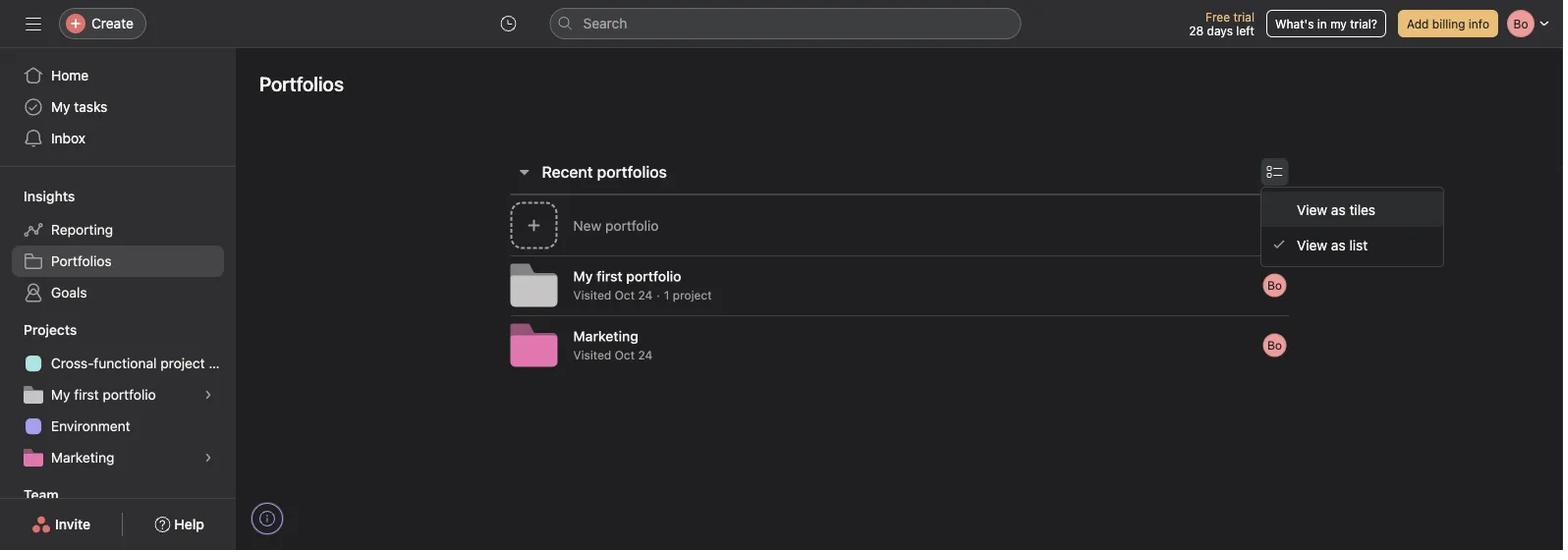 Task type: describe. For each thing, give the bounding box(es) containing it.
view as list link
[[1262, 227, 1444, 262]]

new portfolio
[[574, 217, 659, 234]]

recent portfolios
[[542, 163, 667, 181]]

new
[[574, 217, 602, 234]]

2 oct from the top
[[615, 349, 635, 362]]

tasks
[[74, 99, 108, 115]]

global element
[[0, 48, 236, 166]]

1 horizontal spatial my first portfolio
[[574, 268, 682, 285]]

home
[[51, 67, 89, 84]]

goals
[[51, 285, 87, 301]]

info
[[1469, 17, 1490, 30]]

cross-functional project plan link
[[12, 348, 236, 379]]

free
[[1206, 10, 1231, 24]]

bo for my first portfolio
[[1268, 279, 1283, 292]]

0 vertical spatial portfolio
[[606, 217, 659, 234]]

reporting
[[51, 222, 113, 238]]

as for tiles
[[1332, 201, 1346, 217]]

marketing inside 'link'
[[51, 450, 114, 466]]

as for list
[[1332, 237, 1346, 253]]

bo for marketing
[[1268, 339, 1283, 352]]

add billing info button
[[1399, 10, 1499, 37]]

what's
[[1276, 17, 1315, 30]]

my
[[1331, 17, 1348, 30]]

invite button
[[19, 507, 103, 543]]

insights element
[[0, 179, 236, 313]]

1 horizontal spatial first
[[597, 268, 623, 285]]

1 oct from the top
[[615, 289, 635, 302]]

1 visited from the top
[[574, 289, 612, 302]]

team
[[24, 487, 59, 503]]

portfolios inside 'insights' element
[[51, 253, 112, 269]]

inbox link
[[12, 123, 224, 154]]

search
[[583, 15, 628, 31]]

create
[[91, 15, 134, 31]]

my tasks link
[[12, 91, 224, 123]]

insights
[[24, 188, 75, 204]]

what's in my trial?
[[1276, 17, 1378, 30]]

tiles
[[1350, 201, 1376, 217]]

my tasks
[[51, 99, 108, 115]]

view for view as list
[[1298, 237, 1328, 253]]

1
[[664, 289, 670, 302]]

list
[[1350, 237, 1369, 253]]

portfolios
[[597, 163, 667, 181]]

portfolio inside projects element
[[103, 387, 156, 403]]

projects element
[[0, 313, 236, 478]]

free trial 28 days left
[[1190, 10, 1255, 37]]

projects
[[24, 322, 77, 338]]

marketing link
[[12, 442, 224, 474]]

recent
[[542, 163, 593, 181]]



Task type: locate. For each thing, give the bounding box(es) containing it.
help button
[[142, 507, 217, 543]]

left
[[1237, 24, 1255, 37]]

0 vertical spatial bo
[[1268, 279, 1283, 292]]

search button
[[550, 8, 1022, 39]]

what's in my trial? button
[[1267, 10, 1387, 37]]

trial?
[[1351, 17, 1378, 30]]

portfolios link
[[12, 246, 224, 277]]

0 horizontal spatial marketing
[[51, 450, 114, 466]]

portfolio right new
[[606, 217, 659, 234]]

1 visited oct 24 from the top
[[574, 289, 653, 302]]

2 vertical spatial my
[[51, 387, 70, 403]]

0 vertical spatial marketing
[[574, 328, 639, 345]]

0 vertical spatial project
[[673, 289, 712, 302]]

my inside the global element
[[51, 99, 70, 115]]

0 vertical spatial as
[[1332, 201, 1346, 217]]

0 vertical spatial visited
[[574, 289, 612, 302]]

28
[[1190, 24, 1204, 37]]

1 vertical spatial portfolio
[[626, 268, 682, 285]]

1 horizontal spatial marketing
[[574, 328, 639, 345]]

2 visited oct 24 from the top
[[574, 349, 653, 362]]

portfolio up 1 on the bottom left of page
[[626, 268, 682, 285]]

environment link
[[12, 411, 224, 442]]

view as tiles image
[[1268, 164, 1283, 180]]

as
[[1332, 201, 1346, 217], [1332, 237, 1346, 253]]

1 project
[[664, 289, 712, 302]]

as left list
[[1332, 237, 1346, 253]]

visited oct 24
[[574, 289, 653, 302], [574, 349, 653, 362]]

help
[[174, 517, 204, 533]]

my first portfolio link
[[12, 379, 224, 411]]

trial
[[1234, 10, 1255, 24]]

1 vertical spatial visited
[[574, 349, 612, 362]]

2 as from the top
[[1332, 237, 1346, 253]]

view as tiles link
[[1262, 192, 1444, 227]]

cross-
[[51, 355, 94, 372]]

view as tiles
[[1298, 201, 1376, 217]]

first
[[597, 268, 623, 285], [74, 387, 99, 403]]

my first portfolio
[[574, 268, 682, 285], [51, 387, 156, 403]]

reporting link
[[12, 214, 224, 246]]

1 vertical spatial my
[[574, 268, 593, 285]]

1 vertical spatial portfolios
[[51, 253, 112, 269]]

goals link
[[12, 277, 224, 309]]

1 vertical spatial visited oct 24
[[574, 349, 653, 362]]

2 visited from the top
[[574, 349, 612, 362]]

project left plan
[[160, 355, 205, 372]]

invite
[[55, 517, 91, 533]]

as left tiles
[[1332, 201, 1346, 217]]

search list box
[[550, 8, 1022, 39]]

1 vertical spatial my first portfolio
[[51, 387, 156, 403]]

1 view from the top
[[1298, 201, 1328, 217]]

my first portfolio up 1 on the bottom left of page
[[574, 268, 682, 285]]

1 bo from the top
[[1268, 279, 1283, 292]]

0 vertical spatial view
[[1298, 201, 1328, 217]]

1 vertical spatial oct
[[615, 349, 635, 362]]

0 horizontal spatial project
[[160, 355, 205, 372]]

0 horizontal spatial portfolios
[[51, 253, 112, 269]]

24
[[638, 289, 653, 302], [638, 349, 653, 362]]

my down new
[[574, 268, 593, 285]]

0 vertical spatial first
[[597, 268, 623, 285]]

my inside projects element
[[51, 387, 70, 403]]

in
[[1318, 17, 1328, 30]]

see details, marketing image
[[202, 452, 214, 464]]

my first portfolio inside my first portfolio link
[[51, 387, 156, 403]]

portfolio down cross-functional project plan link at left
[[103, 387, 156, 403]]

0 vertical spatial 24
[[638, 289, 653, 302]]

2 24 from the top
[[638, 349, 653, 362]]

1 vertical spatial as
[[1332, 237, 1346, 253]]

2 bo from the top
[[1268, 339, 1283, 352]]

1 vertical spatial bo
[[1268, 339, 1283, 352]]

1 vertical spatial project
[[160, 355, 205, 372]]

view down 'view as tiles' on the top right of the page
[[1298, 237, 1328, 253]]

add billing info
[[1408, 17, 1490, 30]]

0 vertical spatial visited oct 24
[[574, 289, 653, 302]]

inbox
[[51, 130, 86, 146]]

1 as from the top
[[1332, 201, 1346, 217]]

0 horizontal spatial first
[[74, 387, 99, 403]]

my for the my tasks link
[[51, 99, 70, 115]]

first down new portfolio
[[597, 268, 623, 285]]

see details, my first portfolio image
[[202, 389, 214, 401]]

2 view from the top
[[1298, 237, 1328, 253]]

1 24 from the top
[[638, 289, 653, 302]]

1 vertical spatial 24
[[638, 349, 653, 362]]

view
[[1298, 201, 1328, 217], [1298, 237, 1328, 253]]

environment
[[51, 418, 130, 434]]

my first portfolio up environment
[[51, 387, 156, 403]]

add
[[1408, 17, 1430, 30]]

0 vertical spatial oct
[[615, 289, 635, 302]]

my for my first portfolio link
[[51, 387, 70, 403]]

portfolios
[[260, 72, 344, 95], [51, 253, 112, 269]]

1 vertical spatial marketing
[[51, 450, 114, 466]]

project
[[673, 289, 712, 302], [160, 355, 205, 372]]

collapse task list for the section recent portfolios image
[[517, 164, 532, 180]]

portfolio
[[606, 217, 659, 234], [626, 268, 682, 285], [103, 387, 156, 403]]

1 vertical spatial view
[[1298, 237, 1328, 253]]

marketing
[[574, 328, 639, 345], [51, 450, 114, 466]]

hide sidebar image
[[26, 16, 41, 31]]

create button
[[59, 8, 146, 39]]

bo
[[1268, 279, 1283, 292], [1268, 339, 1283, 352]]

0 vertical spatial my first portfolio
[[574, 268, 682, 285]]

my down cross-
[[51, 387, 70, 403]]

projects button
[[0, 320, 77, 340]]

1 horizontal spatial project
[[673, 289, 712, 302]]

1 horizontal spatial portfolios
[[260, 72, 344, 95]]

days
[[1208, 24, 1234, 37]]

oct
[[615, 289, 635, 302], [615, 349, 635, 362]]

history image
[[501, 16, 517, 31]]

visited
[[574, 289, 612, 302], [574, 349, 612, 362]]

0 vertical spatial portfolios
[[260, 72, 344, 95]]

plan
[[209, 355, 236, 372]]

cross-functional project plan
[[51, 355, 236, 372]]

1 vertical spatial first
[[74, 387, 99, 403]]

view for view as tiles
[[1298, 201, 1328, 217]]

first up environment
[[74, 387, 99, 403]]

0 vertical spatial my
[[51, 99, 70, 115]]

my
[[51, 99, 70, 115], [574, 268, 593, 285], [51, 387, 70, 403]]

view up view as list
[[1298, 201, 1328, 217]]

insights button
[[0, 187, 75, 206]]

billing
[[1433, 17, 1466, 30]]

home link
[[12, 60, 224, 91]]

functional
[[94, 355, 157, 372]]

my left tasks
[[51, 99, 70, 115]]

view as list
[[1298, 237, 1369, 253]]

2 vertical spatial portfolio
[[103, 387, 156, 403]]

project right 1 on the bottom left of page
[[673, 289, 712, 302]]

0 horizontal spatial my first portfolio
[[51, 387, 156, 403]]

team button
[[0, 484, 59, 507]]

first inside projects element
[[74, 387, 99, 403]]



Task type: vqa. For each thing, say whether or not it's contained in the screenshot.
"functional"
yes



